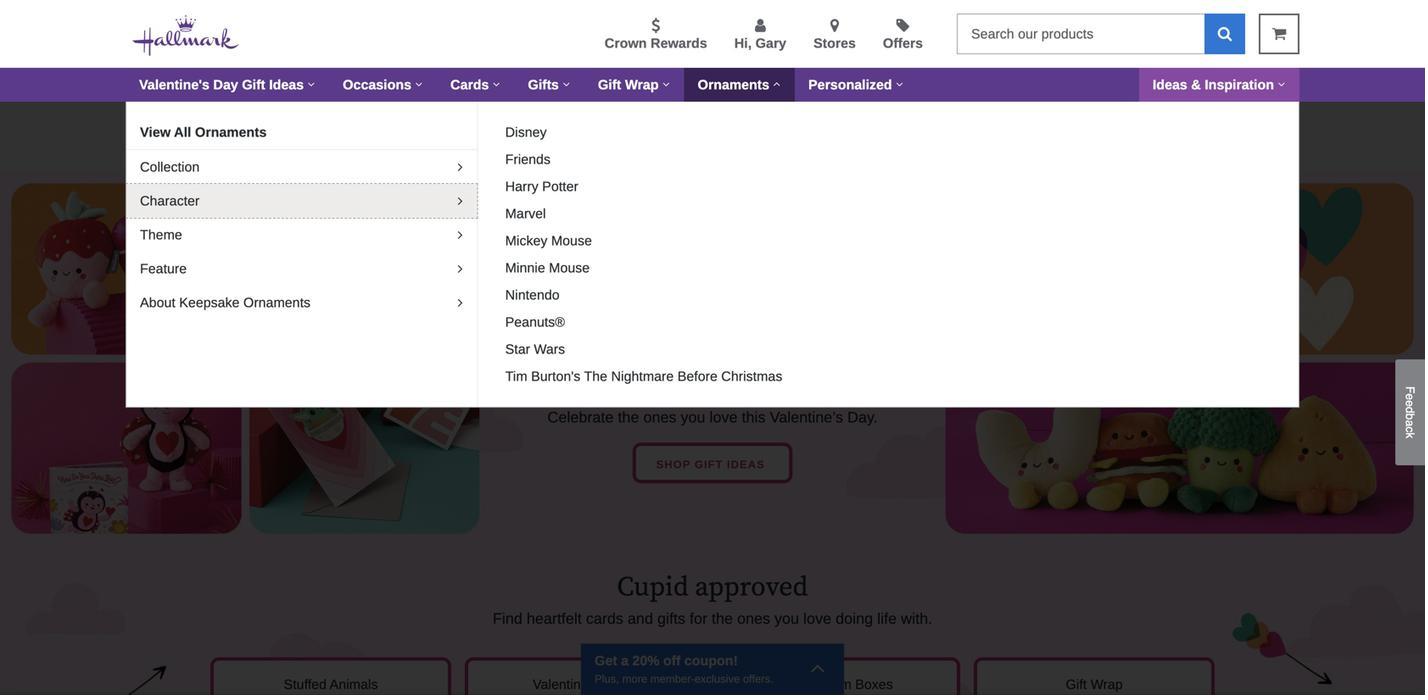Task type: vqa. For each thing, say whether or not it's contained in the screenshot.
Use
no



Task type: locate. For each thing, give the bounding box(es) containing it.
1 horizontal spatial icon image
[[810, 656, 825, 680]]

mickey mouse
[[505, 233, 592, 249]]

0 horizontal spatial the
[[618, 409, 639, 426]]

crown rewards
[[605, 36, 707, 51]]

the down the nightmare in the left of the page
[[618, 409, 639, 426]]

0 vertical spatial valentine's
[[139, 77, 209, 92]]

hallmark image
[[132, 15, 239, 56]]

ideas
[[269, 77, 304, 92], [1153, 77, 1187, 92]]

the
[[618, 409, 639, 426], [712, 610, 733, 628]]

tim burton's the nightmare before christmas
[[505, 369, 782, 384]]

menu bar
[[126, 68, 1300, 102]]

2 tab list from the left
[[492, 115, 1285, 394]]

menu
[[266, 14, 943, 53]]

1 horizontal spatial the
[[712, 610, 733, 628]]

1 horizontal spatial gift wrap
[[1066, 677, 1123, 692]]

you down approved
[[775, 610, 799, 628]]

cupid approved region
[[0, 544, 1425, 696]]

0 horizontal spatial gift
[[242, 77, 265, 92]]

for inside cupid approved find heartfelt cards and gifts for the ones you love doing life with.
[[690, 610, 707, 628]]

0 vertical spatial love
[[710, 409, 738, 426]]

character
[[140, 193, 200, 209]]

love
[[710, 409, 738, 426], [803, 610, 831, 628]]

crown inside menu
[[605, 36, 647, 51]]

0 vertical spatial a
[[822, 117, 829, 131]]

$30+
[[640, 117, 668, 131]]

1 horizontal spatial valentine's
[[368, 117, 432, 131]]

cards
[[450, 77, 489, 92], [602, 677, 638, 692]]

1 horizontal spatial gift wrap link
[[974, 658, 1215, 696]]

valentine's down 'occasions' link
[[368, 117, 432, 131]]

menu bar containing valentine's day gift ideas
[[126, 68, 1300, 102]]

f
[[1403, 387, 1417, 394]]

for right it
[[349, 117, 365, 131]]

0 horizontal spatial valentine's
[[139, 77, 209, 92]]

for right gifts
[[690, 610, 707, 628]]

1 vertical spatial valentine's
[[368, 117, 432, 131]]

2 vertical spatial ornaments
[[243, 295, 310, 310]]

offers.
[[743, 673, 773, 686]]

0 vertical spatial crown
[[605, 36, 647, 51]]

0 vertical spatial ones
[[643, 409, 676, 426]]

2 vertical spatial a
[[621, 654, 629, 669]]

1 vertical spatial ornaments
[[195, 125, 267, 140]]

ones inside cupid approved find heartfelt cards and gifts for the ones you love doing life with.
[[737, 610, 770, 628]]

1 tab list from the left
[[126, 115, 477, 320]]

love left doing
[[803, 610, 831, 628]]

love inside cupid approved find heartfelt cards and gifts for the ones you love doing life with.
[[803, 610, 831, 628]]

find
[[493, 610, 522, 628]]

tab list containing disney
[[492, 115, 1285, 394]]

mouse inside minnie mouse link
[[549, 260, 590, 276]]

personalized
[[808, 77, 892, 92]]

1 vertical spatial a
[[1403, 420, 1417, 427]]

for
[[349, 117, 365, 131], [690, 610, 707, 628]]

shop
[[656, 459, 691, 471]]

0 vertical spatial valentine's
[[770, 409, 843, 426]]

0 vertical spatial cards
[[450, 77, 489, 92]]

gift wrap inside cupid approved region
[[1066, 677, 1123, 692]]

doing
[[836, 610, 873, 628]]

banner containing crown rewards
[[0, 0, 1425, 408]]

0 horizontal spatial crown
[[605, 36, 647, 51]]

1 vertical spatial for
[[690, 610, 707, 628]]

0 horizontal spatial tab list
[[126, 115, 477, 320]]

ones down approved
[[737, 610, 770, 628]]

icon image left boxes
[[810, 656, 825, 680]]

ideas
[[727, 459, 765, 471]]

1 horizontal spatial love
[[803, 610, 831, 628]]

0 horizontal spatial day.
[[435, 117, 460, 131]]

wrap inside cupid approved region
[[1091, 677, 1123, 692]]

valentine's
[[139, 77, 209, 92], [368, 117, 432, 131]]

e up "d"
[[1403, 394, 1417, 400]]

tim burton's the nightmare before christmas link
[[498, 366, 789, 387]]

valentine's up 'order' on the top of page
[[139, 77, 209, 92]]

ornaments inside view all ornaments link
[[195, 125, 267, 140]]

free
[[537, 117, 563, 131]]

1 vertical spatial wrap
[[1091, 677, 1123, 692]]

view all ornaments link
[[126, 115, 477, 149]]

you down before at the bottom of the page
[[681, 409, 705, 426]]

1 horizontal spatial a
[[822, 117, 829, 131]]

member-
[[650, 673, 695, 686]]

ideas up 7
[[269, 77, 304, 92]]

0 horizontal spatial wrap
[[625, 77, 659, 92]]

marvel link
[[498, 204, 553, 224]]

1 horizontal spatial cards
[[602, 677, 638, 692]]

1 vertical spatial ones
[[737, 610, 770, 628]]

burton's
[[531, 369, 580, 384]]

0 horizontal spatial icon image
[[333, 143, 341, 156]]

rewards.
[[740, 117, 795, 131]]

0 horizontal spatial ideas
[[269, 77, 304, 92]]

offers link
[[883, 18, 923, 53]]

crown right with
[[699, 117, 737, 131]]

cupid approved find heartfelt cards and gifts for the ones you love doing life with.
[[493, 571, 932, 628]]

0 vertical spatial ornaments
[[698, 77, 769, 92]]

banner
[[0, 0, 1425, 408]]

crown
[[605, 36, 647, 51], [699, 117, 737, 131]]

free shipping on $30+ with crown rewards. not a member?
[[537, 117, 887, 131]]

wed.,
[[227, 117, 259, 131]]

1 vertical spatial mouse
[[549, 260, 590, 276]]

day.
[[435, 117, 460, 131], [847, 409, 878, 426]]

gift
[[695, 459, 723, 471]]

crown left the 'rewards'
[[605, 36, 647, 51]]

valentine's
[[770, 409, 843, 426], [533, 677, 598, 692]]

ideas left &
[[1153, 77, 1187, 92]]

1 horizontal spatial ideas
[[1153, 77, 1187, 92]]

stuffed animals link
[[210, 658, 451, 696]]

icon image down it
[[333, 143, 341, 156]]

valentine's down 'get'
[[533, 677, 598, 692]]

1 vertical spatial love
[[803, 610, 831, 628]]

tim
[[505, 369, 527, 384]]

0 horizontal spatial gift wrap
[[598, 77, 659, 92]]

marvel
[[505, 206, 546, 221]]

valentine's right this
[[770, 409, 843, 426]]

feature
[[140, 261, 187, 277]]

0 vertical spatial gift wrap link
[[584, 68, 684, 102]]

f e e d b a c k button
[[1395, 360, 1425, 466]]

a right the not
[[822, 117, 829, 131]]

ornaments link
[[684, 68, 795, 102]]

not
[[798, 117, 819, 131]]

icon image
[[333, 143, 341, 156], [810, 656, 825, 680]]

0 vertical spatial day.
[[435, 117, 460, 131]]

e up "b"
[[1403, 400, 1417, 407]]

1 horizontal spatial tab list
[[492, 115, 1285, 394]]

20%
[[632, 654, 660, 669]]

cupid approved banner
[[204, 571, 1222, 630]]

1 horizontal spatial day.
[[847, 409, 878, 426]]

1 vertical spatial gift wrap link
[[974, 658, 1215, 696]]

menu containing crown rewards
[[266, 14, 943, 53]]

0 vertical spatial for
[[349, 117, 365, 131]]

1 horizontal spatial gift
[[598, 77, 621, 92]]

valentine's day gift ideas link
[[126, 68, 329, 102]]

this
[[742, 409, 766, 426]]

mickey mouse link
[[498, 231, 599, 251]]

1 vertical spatial you
[[775, 610, 799, 628]]

celebrate
[[547, 409, 614, 426]]

cards inside cupid approved region
[[602, 677, 638, 692]]

1 vertical spatial crown
[[699, 117, 737, 131]]

a inside free shipping on $30+ with crown rewards. not a member? link
[[822, 117, 829, 131]]

the down approved
[[712, 610, 733, 628]]

wars
[[534, 342, 565, 357]]

0 horizontal spatial you
[[681, 409, 705, 426]]

1 vertical spatial gift wrap
[[1066, 677, 1123, 692]]

1 horizontal spatial ones
[[737, 610, 770, 628]]

1 horizontal spatial you
[[775, 610, 799, 628]]

off
[[663, 654, 681, 669]]

mouse down mickey mouse
[[549, 260, 590, 276]]

1 horizontal spatial for
[[690, 610, 707, 628]]

None search field
[[957, 14, 1245, 54]]

1 ideas from the left
[[269, 77, 304, 92]]

gift wrap link
[[584, 68, 684, 102], [974, 658, 1215, 696]]

to
[[301, 117, 313, 131]]

hi,
[[734, 36, 752, 51]]

love left this
[[710, 409, 738, 426]]

mouse inside the mickey mouse link
[[551, 233, 592, 249]]

boxes
[[855, 677, 893, 692]]

free shipping on $30+ with crown rewards. not a member? link
[[528, 115, 896, 159]]

0 vertical spatial mouse
[[551, 233, 592, 249]]

harry potter link
[[498, 176, 585, 197]]

1 horizontal spatial crown
[[699, 117, 737, 131]]

a right 'get'
[[621, 654, 629, 669]]

1 horizontal spatial wrap
[[1091, 677, 1123, 692]]

peanuts® link
[[498, 312, 572, 333]]

with
[[671, 117, 696, 131]]

ones down tim burton's the nightmare before christmas
[[643, 409, 676, 426]]

1 vertical spatial valentine's
[[533, 677, 598, 692]]

2 horizontal spatial a
[[1403, 420, 1417, 427]]

day
[[213, 77, 238, 92]]

gifts
[[528, 77, 559, 92]]

it
[[338, 117, 345, 131]]

details
[[292, 143, 333, 156]]

wrap inside banner
[[625, 77, 659, 92]]

cards left gifts
[[450, 77, 489, 92]]

0 vertical spatial icon image
[[333, 143, 341, 156]]

2 horizontal spatial gift
[[1066, 677, 1087, 692]]

celebrate the ones you love this valentine's day.
[[547, 409, 878, 426]]

star
[[505, 342, 530, 357]]

ideas & inspiration link
[[1139, 68, 1300, 102]]

0 horizontal spatial valentine's
[[533, 677, 598, 692]]

cupid approved main content
[[0, 102, 1425, 696]]

a up "k"
[[1403, 420, 1417, 427]]

f e e d b a c k
[[1403, 387, 1417, 439]]

0 horizontal spatial gift wrap link
[[584, 68, 684, 102]]

0 vertical spatial gift wrap
[[598, 77, 659, 92]]

tab list
[[126, 115, 477, 320], [492, 115, 1285, 394]]

search image
[[1218, 26, 1232, 41]]

0 horizontal spatial for
[[349, 117, 365, 131]]

cupid
[[617, 571, 689, 605]]

stores
[[814, 36, 856, 51]]

mouse up "minnie mouse"
[[551, 233, 592, 249]]

ones
[[643, 409, 676, 426], [737, 610, 770, 628]]

menu bar inside banner
[[126, 68, 1300, 102]]

1 vertical spatial cards
[[602, 677, 638, 692]]

mouse for mickey mouse
[[551, 233, 592, 249]]

0 horizontal spatial ones
[[643, 409, 676, 426]]

disney
[[505, 125, 547, 140]]

exclusive
[[695, 673, 740, 686]]

1 vertical spatial the
[[712, 610, 733, 628]]

0 vertical spatial wrap
[[625, 77, 659, 92]]

0 horizontal spatial a
[[621, 654, 629, 669]]

cards down 'get'
[[602, 677, 638, 692]]

gift
[[242, 77, 265, 92], [598, 77, 621, 92], [1066, 677, 1087, 692]]



Task type: describe. For each thing, give the bounding box(es) containing it.
ornaments inside ornaments link
[[698, 77, 769, 92]]

and
[[628, 610, 653, 628]]

a inside get a 20% off coupon! plus, more member-exclusive offers.
[[621, 654, 629, 669]]

with.
[[901, 610, 932, 628]]

harry potter
[[505, 179, 578, 194]]

0 vertical spatial the
[[618, 409, 639, 426]]

images of valentine's day better togethers, cards, and plushes on a light pink background with clouds image
[[0, 172, 1425, 544]]

disney link
[[498, 122, 554, 143]]

animals
[[330, 677, 378, 692]]

crown rewards link
[[605, 18, 707, 53]]

occasions link
[[329, 68, 437, 102]]

0 horizontal spatial love
[[710, 409, 738, 426]]

star wars
[[505, 342, 565, 357]]

view
[[140, 125, 171, 140]]

2 ideas from the left
[[1153, 77, 1187, 92]]

all
[[174, 125, 191, 140]]

potter
[[542, 179, 578, 194]]

stuffed animals
[[284, 677, 378, 692]]

collection
[[140, 159, 200, 175]]

2 e from the top
[[1403, 400, 1417, 407]]

classroom boxes
[[787, 677, 893, 692]]

offers
[[883, 36, 923, 51]]

gifts
[[657, 610, 685, 628]]

valentine's cards link
[[465, 658, 706, 696]]

valentine's day gift ideas
[[139, 77, 304, 92]]

hi, gary
[[734, 36, 786, 51]]

friends link
[[498, 149, 557, 170]]

d
[[1403, 407, 1417, 414]]

1 vertical spatial day.
[[847, 409, 878, 426]]

peanuts®
[[505, 315, 565, 330]]

get
[[316, 117, 334, 131]]

crown inside "cupid approved" 'main content'
[[699, 117, 737, 131]]

harry
[[505, 179, 538, 194]]

order
[[172, 117, 206, 131]]

ornaments for about keepsake ornaments
[[243, 295, 310, 310]]

1 vertical spatial icon image
[[810, 656, 825, 680]]

plus,
[[595, 673, 619, 686]]

cards
[[586, 610, 623, 628]]

c
[[1403, 427, 1417, 433]]

shipping
[[566, 117, 619, 131]]

cupid approved image
[[0, 544, 1425, 696]]

the inside cupid approved find heartfelt cards and gifts for the ones you love doing life with.
[[712, 610, 733, 628]]

get a 20% off coupon! plus, more member-exclusive offers.
[[595, 654, 773, 686]]

7
[[291, 117, 298, 131]]

rewards
[[651, 36, 707, 51]]

gift wrap link inside banner
[[584, 68, 684, 102]]

1 horizontal spatial valentine's
[[770, 409, 843, 426]]

approved
[[695, 571, 808, 605]]

feb.
[[263, 117, 288, 131]]

personalized link
[[795, 68, 918, 102]]

theme
[[140, 227, 182, 243]]

valentine's cards
[[533, 677, 638, 692]]

more
[[622, 673, 647, 686]]

by
[[209, 117, 223, 131]]

shopping cart image
[[1272, 26, 1286, 41]]

keepsake
[[179, 295, 240, 310]]

minnie
[[505, 260, 545, 276]]

friends
[[505, 152, 550, 167]]

0 horizontal spatial cards
[[450, 77, 489, 92]]

christmas
[[721, 369, 782, 384]]

gary
[[755, 36, 786, 51]]

0 vertical spatial you
[[681, 409, 705, 426]]

b
[[1403, 414, 1417, 420]]

stores link
[[814, 18, 856, 53]]

nintendo
[[505, 288, 560, 303]]

classroom
[[787, 677, 851, 692]]

minnie mouse link
[[498, 258, 597, 278]]

gift inside cupid approved region
[[1066, 677, 1087, 692]]

life
[[877, 610, 897, 628]]

k
[[1403, 433, 1417, 439]]

shop gift ideas
[[656, 459, 769, 471]]

the
[[584, 369, 607, 384]]

about
[[140, 295, 175, 310]]

before
[[678, 369, 718, 384]]

1 e from the top
[[1403, 394, 1417, 400]]

minnie mouse
[[505, 260, 590, 276]]

view all ornaments
[[140, 125, 267, 140]]

hi, gary link
[[734, 18, 786, 53]]

mouse for minnie mouse
[[549, 260, 590, 276]]

on
[[622, 117, 637, 131]]

mickey
[[505, 233, 547, 249]]

gift wrap link inside cupid approved region
[[974, 658, 1215, 696]]

Search our products search field
[[957, 14, 1205, 54]]

star wars link
[[498, 339, 572, 360]]

tab list containing view all ornaments
[[126, 115, 477, 320]]

about keepsake ornaments
[[140, 295, 310, 310]]

nintendo link
[[498, 285, 566, 305]]

a inside f e e d b a c k button
[[1403, 420, 1417, 427]]

ornaments for view all ornaments
[[195, 125, 267, 140]]

cards link
[[437, 68, 514, 102]]

order by wed., feb. 7 to get it for valentine's day.
[[172, 117, 460, 131]]

occasions
[[343, 77, 411, 92]]

you inside cupid approved find heartfelt cards and gifts for the ones you love doing life with.
[[775, 610, 799, 628]]

valentine's inside "cupid approved" 'main content'
[[368, 117, 432, 131]]

heartfelt
[[527, 610, 582, 628]]

valentine's inside cupid approved region
[[533, 677, 598, 692]]



